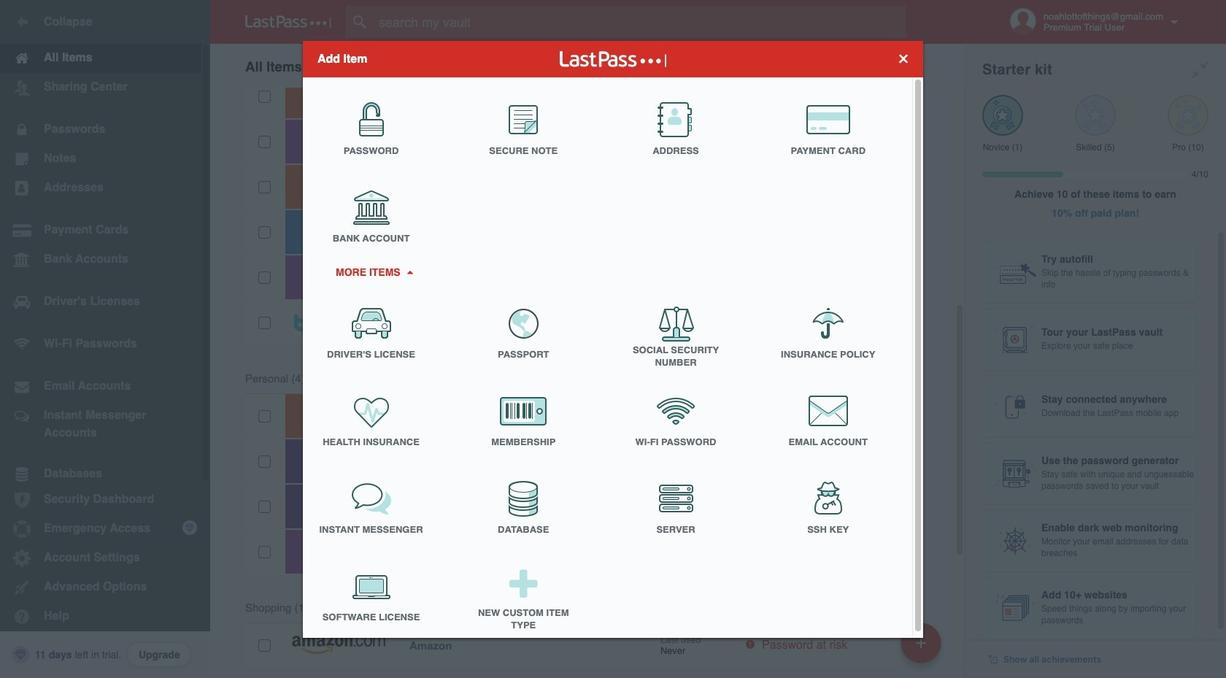 Task type: describe. For each thing, give the bounding box(es) containing it.
new item image
[[916, 638, 927, 648]]

lastpass image
[[245, 15, 332, 28]]

search my vault text field
[[346, 6, 930, 38]]

caret right image
[[405, 270, 415, 274]]



Task type: vqa. For each thing, say whether or not it's contained in the screenshot.
"Search" 'SEARCH FIELD'
yes



Task type: locate. For each thing, give the bounding box(es) containing it.
Search search field
[[346, 6, 930, 38]]

vault options navigation
[[210, 44, 965, 88]]

main navigation navigation
[[0, 0, 210, 678]]

new item navigation
[[896, 618, 951, 678]]

dialog
[[303, 41, 924, 642]]



